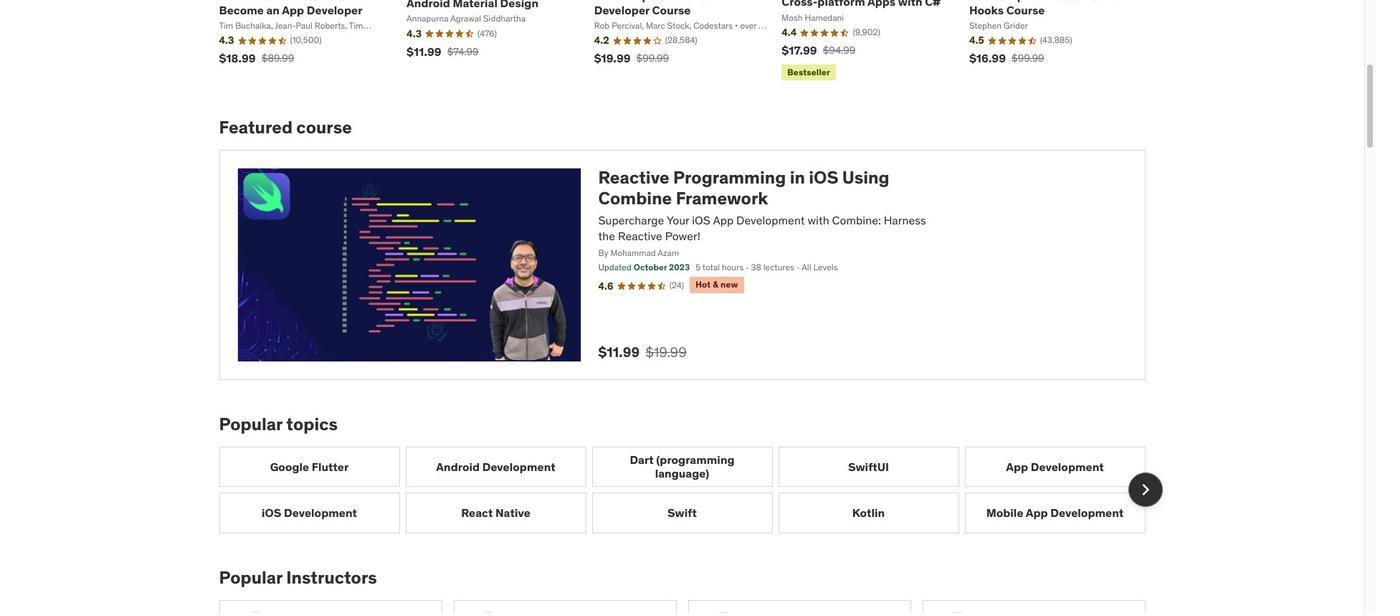Task type: vqa. For each thing, say whether or not it's contained in the screenshot.
Android Development's development
yes



Task type: locate. For each thing, give the bounding box(es) containing it.
carousel element
[[219, 447, 1163, 533]]

updated october 2023
[[599, 262, 690, 273]]

the for the complete react native + hooks course
[[970, 0, 990, 3]]

native down android development link
[[496, 506, 531, 520]]

dart (programming language) link
[[592, 447, 773, 487]]

react inside 'carousel' element
[[461, 506, 493, 520]]

1 horizontal spatial android
[[436, 459, 480, 474]]

complete inside the complete react native + hooks course
[[992, 0, 1046, 3]]

total
[[703, 262, 720, 273]]

complete
[[617, 0, 670, 3], [992, 0, 1046, 3]]

java
[[265, 0, 288, 3]]

hot & new
[[696, 279, 738, 290]]

0 horizontal spatial developer
[[307, 3, 363, 17]]

the
[[599, 229, 615, 243]]

framework
[[676, 187, 768, 209]]

android
[[219, 0, 263, 3], [673, 0, 716, 3], [436, 459, 480, 474]]

0 horizontal spatial native
[[496, 506, 531, 520]]

android left n
[[673, 0, 716, 3]]

combine
[[599, 187, 672, 209]]

kotlin link
[[779, 493, 959, 533]]

$11.99 $19.99
[[599, 344, 687, 361]]

development up react native
[[482, 459, 556, 474]]

1 horizontal spatial course
[[1007, 3, 1045, 17]]

using
[[843, 167, 890, 189]]

1 complete from the left
[[617, 0, 670, 3]]

complete inside the complete android n developer course
[[617, 0, 670, 3]]

popular for popular instructors
[[219, 566, 283, 589]]

course
[[652, 3, 691, 17], [1007, 3, 1045, 17]]

(programming
[[657, 453, 735, 467]]

0 vertical spatial ios
[[809, 167, 839, 189]]

hooks
[[970, 3, 1004, 17]]

react native
[[461, 506, 531, 520]]

0 horizontal spatial complete
[[617, 0, 670, 3]]

-
[[359, 0, 364, 3]]

popular for popular topics
[[219, 413, 283, 435]]

0 vertical spatial reactive
[[599, 167, 670, 189]]

complete for course
[[617, 0, 670, 3]]

react
[[1048, 0, 1080, 3], [461, 506, 493, 520]]

5 total hours
[[696, 262, 744, 273]]

android java masterclass - become an app developer link
[[219, 0, 364, 17]]

0 vertical spatial popular
[[219, 413, 283, 435]]

ios right in
[[809, 167, 839, 189]]

developer inside android java masterclass - become an app developer
[[307, 3, 363, 17]]

app right an
[[282, 3, 304, 17]]

app right mobile
[[1026, 506, 1048, 520]]

by
[[599, 247, 609, 258]]

1 horizontal spatial developer
[[594, 3, 650, 17]]

react inside the complete react native + hooks course
[[1048, 0, 1080, 3]]

mohammad
[[611, 247, 656, 258]]

2 horizontal spatial android
[[673, 0, 716, 3]]

development up mobile app development
[[1031, 459, 1104, 474]]

react left +
[[1048, 0, 1080, 3]]

development
[[737, 213, 805, 227], [482, 459, 556, 474], [1031, 459, 1104, 474], [284, 506, 357, 520], [1051, 506, 1124, 520]]

0 horizontal spatial android
[[219, 0, 263, 3]]

levels
[[814, 262, 838, 273]]

course
[[296, 117, 352, 139]]

ios right your
[[692, 213, 711, 227]]

all levels
[[802, 262, 838, 273]]

developer
[[307, 3, 363, 17], [594, 3, 650, 17]]

0 horizontal spatial the
[[594, 0, 615, 3]]

2 vertical spatial ios
[[262, 506, 281, 520]]

1 developer from the left
[[307, 3, 363, 17]]

2 complete from the left
[[992, 0, 1046, 3]]

android for android java masterclass - become an app developer
[[219, 0, 263, 3]]

0 horizontal spatial course
[[652, 3, 691, 17]]

azam
[[658, 247, 679, 258]]

ios down google
[[262, 506, 281, 520]]

ios inside 'carousel' element
[[262, 506, 281, 520]]

0 vertical spatial native
[[1082, 0, 1117, 3]]

combine:
[[832, 213, 881, 227]]

android left an
[[219, 0, 263, 3]]

android development
[[436, 459, 556, 474]]

popular instructors
[[219, 566, 377, 589]]

the complete android n developer course link
[[594, 0, 727, 17]]

instructors
[[286, 566, 377, 589]]

swift link
[[592, 493, 773, 533]]

course left n
[[652, 3, 691, 17]]

2 popular from the top
[[219, 566, 283, 589]]

the inside the complete react native + hooks course
[[970, 0, 990, 3]]

development up 38 lectures
[[737, 213, 805, 227]]

0 horizontal spatial react
[[461, 506, 493, 520]]

reactive up mohammad
[[618, 229, 663, 243]]

the
[[594, 0, 615, 3], [970, 0, 990, 3]]

1 course from the left
[[652, 3, 691, 17]]

0 horizontal spatial ios
[[262, 506, 281, 520]]

ios
[[809, 167, 839, 189], [692, 213, 711, 227], [262, 506, 281, 520]]

1 horizontal spatial complete
[[992, 0, 1046, 3]]

native
[[1082, 0, 1117, 3], [496, 506, 531, 520]]

1 vertical spatial native
[[496, 506, 531, 520]]

native left +
[[1082, 0, 1117, 3]]

1 the from the left
[[594, 0, 615, 3]]

0 vertical spatial react
[[1048, 0, 1080, 3]]

reactive programming in ios using combine framework supercharge your ios app development with combine: harness the reactive power! by mohammad azam
[[599, 167, 927, 258]]

popular
[[219, 413, 283, 435], [219, 566, 283, 589]]

1 vertical spatial react
[[461, 506, 493, 520]]

app
[[282, 3, 304, 17], [713, 213, 734, 227], [1006, 459, 1029, 474], [1026, 506, 1048, 520]]

the inside the complete android n developer course
[[594, 0, 615, 3]]

2 horizontal spatial ios
[[809, 167, 839, 189]]

reactive
[[599, 167, 670, 189], [618, 229, 663, 243]]

2 developer from the left
[[594, 3, 650, 17]]

1 horizontal spatial ios
[[692, 213, 711, 227]]

react down android development link
[[461, 506, 493, 520]]

hot
[[696, 279, 711, 290]]

development for app development
[[1031, 459, 1104, 474]]

ios development
[[262, 506, 357, 520]]

1 popular from the top
[[219, 413, 283, 435]]

development for ios development
[[284, 506, 357, 520]]

app development link
[[965, 447, 1146, 487]]

course right hooks
[[1007, 3, 1045, 17]]

2 course from the left
[[1007, 3, 1045, 17]]

n
[[719, 0, 727, 3]]

the complete android n developer course
[[594, 0, 727, 17]]

mobile app development link
[[965, 493, 1146, 533]]

featured course
[[219, 117, 352, 139]]

android inside 'carousel' element
[[436, 459, 480, 474]]

(24)
[[670, 280, 684, 291]]

android up react native
[[436, 459, 480, 474]]

1 horizontal spatial the
[[970, 0, 990, 3]]

1 vertical spatial popular
[[219, 566, 283, 589]]

1 horizontal spatial native
[[1082, 0, 1117, 3]]

ios development link
[[219, 493, 400, 533]]

4.6
[[599, 280, 614, 293]]

google
[[270, 459, 309, 474]]

app down framework
[[713, 213, 734, 227]]

1 horizontal spatial react
[[1048, 0, 1080, 3]]

native inside 'carousel' element
[[496, 506, 531, 520]]

android development link
[[406, 447, 586, 487]]

reactive up supercharge
[[599, 167, 670, 189]]

development inside reactive programming in ios using combine framework supercharge your ios app development with combine: harness the reactive power! by mohammad azam
[[737, 213, 805, 227]]

in
[[790, 167, 805, 189]]

programming
[[674, 167, 786, 189]]

mobile app development
[[987, 506, 1124, 520]]

2 the from the left
[[970, 0, 990, 3]]

android inside android java masterclass - become an app developer
[[219, 0, 263, 3]]

development down google flutter link
[[284, 506, 357, 520]]



Task type: describe. For each thing, give the bounding box(es) containing it.
react native link
[[406, 493, 586, 533]]

google flutter
[[270, 459, 349, 474]]

development down app development link on the bottom of the page
[[1051, 506, 1124, 520]]

+
[[1120, 0, 1127, 3]]

android java masterclass - become an app developer
[[219, 0, 364, 17]]

&
[[713, 279, 719, 290]]

mobile
[[987, 506, 1024, 520]]

harness
[[884, 213, 927, 227]]

with
[[808, 213, 830, 227]]

october
[[634, 262, 667, 273]]

kotlin
[[853, 506, 885, 520]]

the for the complete android n developer course
[[594, 0, 615, 3]]

flutter
[[312, 459, 349, 474]]

5
[[696, 262, 701, 273]]

lectures
[[764, 262, 795, 273]]

app development
[[1006, 459, 1104, 474]]

next image
[[1134, 479, 1157, 502]]

android for android development
[[436, 459, 480, 474]]

popular instructors element
[[219, 566, 1146, 613]]

1 vertical spatial reactive
[[618, 229, 663, 243]]

power!
[[665, 229, 701, 243]]

updated
[[599, 262, 632, 273]]

swiftui link
[[779, 447, 959, 487]]

hours
[[722, 262, 744, 273]]

38
[[751, 262, 762, 273]]

all
[[802, 262, 812, 273]]

dart
[[630, 453, 654, 467]]

1 vertical spatial ios
[[692, 213, 711, 227]]

google flutter link
[[219, 447, 400, 487]]

dart (programming language)
[[630, 453, 735, 481]]

popular topics
[[219, 413, 338, 435]]

app inside reactive programming in ios using combine framework supercharge your ios app development with combine: harness the reactive power! by mohammad azam
[[713, 213, 734, 227]]

the complete react native + hooks course
[[970, 0, 1127, 17]]

app up mobile
[[1006, 459, 1029, 474]]

masterclass
[[291, 0, 357, 3]]

course inside the complete react native + hooks course
[[1007, 3, 1045, 17]]

native inside the complete react native + hooks course
[[1082, 0, 1117, 3]]

new
[[721, 279, 738, 290]]

topics
[[286, 413, 338, 435]]

course inside the complete android n developer course
[[652, 3, 691, 17]]

development for android development
[[482, 459, 556, 474]]

2023
[[669, 262, 690, 273]]

your
[[667, 213, 690, 227]]

language)
[[655, 466, 710, 481]]

supercharge
[[599, 213, 664, 227]]

the complete react native + hooks course link
[[970, 0, 1127, 17]]

app inside android java masterclass - become an app developer
[[282, 3, 304, 17]]

$11.99
[[599, 344, 640, 361]]

38 lectures
[[751, 262, 795, 273]]

become
[[219, 3, 264, 17]]

android inside the complete android n developer course
[[673, 0, 716, 3]]

swiftui
[[849, 459, 889, 474]]

complete for hooks
[[992, 0, 1046, 3]]

swift
[[668, 506, 697, 520]]

developer inside the complete android n developer course
[[594, 3, 650, 17]]

$19.99
[[646, 344, 687, 361]]

an
[[266, 3, 280, 17]]

featured
[[219, 117, 293, 139]]



